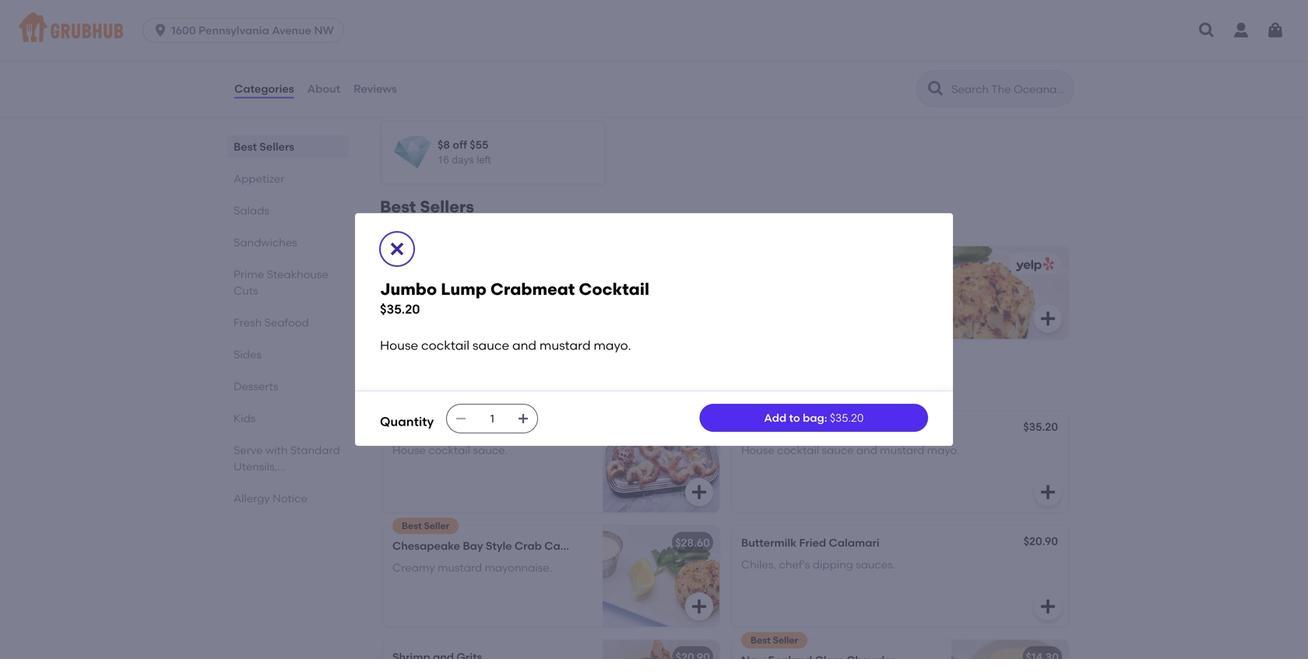 Task type: vqa. For each thing, say whether or not it's contained in the screenshot.
'pancakes' within FOUR PURPLE BUTTERMILK PANCAKES LAYERED WITH CREAMY CHEESECAKE MOUSSE & TOPPED WITH PURPLE CREAM CHEESE ICING, WHIPPED TOPPING AND GOLD GLITTER SUGAR.
no



Task type: locate. For each thing, give the bounding box(es) containing it.
seller
[[424, 520, 449, 532], [773, 635, 798, 646]]

to
[[789, 411, 800, 425]]

buttermilk fried calamari
[[741, 536, 880, 550]]

chesapeake bay style crab cake image
[[603, 526, 720, 627]]

crabmeat
[[491, 280, 575, 299], [814, 422, 870, 435]]

shrimp cocktail image
[[603, 411, 720, 513]]

shrimp cocktail
[[392, 422, 478, 435]]

cocktail down $14.30
[[421, 338, 470, 353]]

0 vertical spatial house cocktail sauce and mustard mayo.
[[380, 338, 631, 353]]

mustard down chowder
[[540, 338, 591, 353]]

house cocktail sauce and mustard mayo. down jumbo lump crabmeat cocktail $35.20
[[380, 338, 631, 353]]

0 horizontal spatial sauce
[[473, 338, 509, 353]]

1 vertical spatial mayo.
[[927, 444, 960, 457]]

appetizer up quantity
[[380, 375, 461, 395]]

bag:
[[803, 411, 827, 425]]

house cocktail sauce and mustard mayo.
[[380, 338, 631, 353], [741, 444, 960, 457]]

0 vertical spatial crabmeat
[[491, 280, 575, 299]]

mustard
[[540, 338, 591, 353], [880, 444, 925, 457], [438, 562, 482, 575]]

$28.60
[[675, 536, 710, 550]]

best seller down chiles,
[[751, 635, 798, 646]]

lump
[[441, 280, 487, 299], [782, 422, 812, 435]]

house down the shrimp
[[392, 444, 426, 457]]

crabmeat down grubhub
[[491, 280, 575, 299]]

sauce
[[473, 338, 509, 353], [822, 444, 854, 457]]

house
[[380, 338, 418, 353], [392, 444, 426, 457], [741, 444, 775, 457]]

0 horizontal spatial crabmeat
[[491, 280, 575, 299]]

1 horizontal spatial sellers
[[420, 197, 474, 217]]

cuts
[[234, 284, 258, 297]]

1 vertical spatial best seller
[[751, 635, 798, 646]]

jumbo lump crabmeat cocktail $35.20
[[380, 280, 649, 317]]

best seller
[[402, 520, 449, 532], [751, 635, 798, 646]]

cocktail down "shrimp cocktail"
[[428, 444, 470, 457]]

grubhub
[[469, 219, 516, 233]]

0 vertical spatial and
[[512, 338, 537, 353]]

1 horizontal spatial jumbo
[[741, 422, 779, 435]]

lump inside jumbo lump crabmeat cocktail $35.20
[[441, 280, 487, 299]]

$55
[[470, 138, 489, 152]]

cocktail for jumbo lump crabmeat cocktail $35.20
[[579, 280, 649, 299]]

house cocktail sauce.
[[392, 444, 508, 457]]

jumbo left to
[[741, 422, 779, 435]]

new
[[395, 288, 419, 301]]

1 vertical spatial jumbo
[[741, 422, 779, 435]]

0 horizontal spatial lump
[[441, 280, 487, 299]]

best down chiles,
[[751, 635, 771, 646]]

house down $14.30
[[380, 338, 418, 353]]

shrimp
[[392, 422, 430, 435]]

main navigation navigation
[[0, 0, 1308, 61]]

1 horizontal spatial $35.20
[[830, 411, 864, 425]]

clam
[[468, 288, 497, 301]]

desserts
[[234, 380, 278, 393]]

fresh
[[234, 316, 262, 329]]

jumbo for jumbo lump crabmeat cocktail $35.20
[[380, 280, 437, 299]]

left
[[477, 154, 491, 166]]

cocktail
[[421, 338, 470, 353], [428, 444, 470, 457], [777, 444, 819, 457]]

sellers
[[260, 140, 294, 153], [420, 197, 474, 217]]

sellers up the on at the top of page
[[420, 197, 474, 217]]

chiles, chef's dipping sauces.
[[741, 558, 896, 572]]

and down the jumbo lump crabmeat cocktail
[[856, 444, 877, 457]]

1 horizontal spatial crabmeat
[[814, 422, 870, 435]]

utensils,
[[234, 460, 277, 473]]

sellers inside best sellers most ordered on grubhub
[[420, 197, 474, 217]]

sauces.
[[856, 558, 896, 572]]

cocktail
[[579, 280, 649, 299], [433, 422, 478, 435], [873, 422, 918, 435]]

svg image
[[153, 23, 168, 38], [1039, 309, 1057, 328], [455, 413, 467, 425], [690, 483, 709, 502], [1039, 598, 1057, 616]]

1 horizontal spatial lump
[[782, 422, 812, 435]]

1 vertical spatial lump
[[782, 422, 812, 435]]

2 horizontal spatial mustard
[[880, 444, 925, 457]]

best up chesapeake
[[402, 520, 422, 532]]

1 horizontal spatial best seller
[[751, 635, 798, 646]]

jumbo for jumbo lump crabmeat cocktail
[[741, 422, 779, 435]]

on
[[453, 219, 466, 233]]

svg image left 1600
[[153, 23, 168, 38]]

cocktail for jumbo
[[777, 444, 819, 457]]

crabmeat inside jumbo lump crabmeat cocktail $35.20
[[491, 280, 575, 299]]

chowder
[[500, 288, 549, 301]]

search icon image
[[927, 79, 945, 98]]

best down categories button
[[234, 140, 257, 153]]

1 vertical spatial house cocktail sauce and mustard mayo.
[[741, 444, 960, 457]]

$35.20 inside jumbo lump crabmeat cocktail $35.20
[[380, 302, 420, 317]]

cocktail for shrimp
[[428, 444, 470, 457]]

0 horizontal spatial seller
[[424, 520, 449, 532]]

0 horizontal spatial best seller
[[402, 520, 449, 532]]

1 vertical spatial crabmeat
[[814, 422, 870, 435]]

seller up chesapeake
[[424, 520, 449, 532]]

svg image left input item quantity number field
[[455, 413, 467, 425]]

best
[[234, 140, 257, 153], [380, 197, 416, 217], [402, 520, 422, 532], [751, 635, 771, 646]]

most
[[380, 219, 405, 233]]

cocktail down to
[[777, 444, 819, 457]]

sauce down the jumbo lump crabmeat cocktail
[[822, 444, 854, 457]]

mustard down the bay on the bottom left of the page
[[438, 562, 482, 575]]

1 horizontal spatial cocktail
[[579, 280, 649, 299]]

jumbo up $14.30
[[380, 280, 437, 299]]

jumbo inside jumbo lump crabmeat cocktail $35.20
[[380, 280, 437, 299]]

house for shrimp
[[392, 444, 426, 457]]

yelp image
[[1013, 257, 1054, 272]]

jumbo lump crabmeat cocktail
[[741, 422, 918, 435]]

0 horizontal spatial mayo.
[[594, 338, 631, 353]]

sellers for best sellers
[[260, 140, 294, 153]]

standard
[[290, 444, 340, 457]]

and down jumbo lump crabmeat cocktail $35.20
[[512, 338, 537, 353]]

1 vertical spatial seller
[[773, 635, 798, 646]]

0 vertical spatial mustard
[[540, 338, 591, 353]]

add to bag: $35.20
[[764, 411, 864, 425]]

house down add
[[741, 444, 775, 457]]

0 vertical spatial lump
[[441, 280, 487, 299]]

0 vertical spatial jumbo
[[380, 280, 437, 299]]

fresh seafood
[[234, 316, 309, 329]]

jumbo
[[380, 280, 437, 299], [741, 422, 779, 435]]

serve with standard utensils, condiments, napkins?
[[234, 444, 340, 506]]

1 horizontal spatial seller
[[773, 635, 798, 646]]

cocktail for jumbo lump crabmeat cocktail
[[873, 422, 918, 435]]

categories button
[[234, 61, 295, 117]]

crabmeat for jumbo lump crabmeat cocktail
[[814, 422, 870, 435]]

best sellers
[[234, 140, 294, 153]]

1 horizontal spatial house cocktail sauce and mustard mayo.
[[741, 444, 960, 457]]

mayo.
[[594, 338, 631, 353], [927, 444, 960, 457]]

0 horizontal spatial $35.20
[[380, 302, 420, 317]]

0 horizontal spatial mustard
[[438, 562, 482, 575]]

sauce down new england clam chowder $14.30
[[473, 338, 509, 353]]

best up most
[[380, 197, 416, 217]]

best seller inside button
[[751, 635, 798, 646]]

svg image up new england clam chowder image
[[1039, 598, 1057, 616]]

2 horizontal spatial cocktail
[[873, 422, 918, 435]]

cake
[[545, 540, 573, 553]]

svg image
[[1198, 21, 1216, 40], [1266, 21, 1285, 40], [388, 240, 406, 259], [517, 413, 530, 425], [1039, 483, 1057, 502], [690, 598, 709, 616]]

0 vertical spatial seller
[[424, 520, 449, 532]]

buttermilk
[[741, 536, 797, 550]]

1 horizontal spatial mayo.
[[927, 444, 960, 457]]

appetizer down best sellers
[[234, 172, 285, 185]]

england
[[422, 288, 466, 301]]

0 horizontal spatial appetizer
[[234, 172, 285, 185]]

chef's
[[779, 558, 810, 572]]

mustard down the jumbo lump crabmeat cocktail
[[880, 444, 925, 457]]

seller inside best seller button
[[773, 635, 798, 646]]

sellers down categories button
[[260, 140, 294, 153]]

house cocktail sauce and mustard mayo. down the jumbo lump crabmeat cocktail
[[741, 444, 960, 457]]

16
[[438, 154, 449, 166]]

$20.90
[[1024, 535, 1058, 548]]

1 vertical spatial sauce
[[822, 444, 854, 457]]

chesapeake
[[392, 540, 460, 553]]

crabmeat for jumbo lump crabmeat cocktail $35.20
[[491, 280, 575, 299]]

1 horizontal spatial sauce
[[822, 444, 854, 457]]

1 vertical spatial sellers
[[420, 197, 474, 217]]

seller down the chef's on the right of the page
[[773, 635, 798, 646]]

0 horizontal spatial jumbo
[[380, 280, 437, 299]]

0 horizontal spatial sellers
[[260, 140, 294, 153]]

$35.20
[[380, 302, 420, 317], [830, 411, 864, 425], [1023, 420, 1058, 434]]

svg image up $28.60 at right
[[690, 483, 709, 502]]

Input item quantity number field
[[475, 405, 509, 433]]

0 vertical spatial best seller
[[402, 520, 449, 532]]

condiments,
[[234, 477, 301, 490]]

$8
[[438, 138, 450, 152]]

1600 pennsylvania avenue nw button
[[143, 18, 350, 43]]

cocktail inside jumbo lump crabmeat cocktail $35.20
[[579, 280, 649, 299]]

0 vertical spatial sellers
[[260, 140, 294, 153]]

best seller up chesapeake
[[402, 520, 449, 532]]

1600
[[171, 24, 196, 37]]

appetizer
[[234, 172, 285, 185], [380, 375, 461, 395]]

0 horizontal spatial and
[[512, 338, 537, 353]]

1 horizontal spatial and
[[856, 444, 877, 457]]

crabmeat right to
[[814, 422, 870, 435]]

bay
[[463, 540, 483, 553]]

new england clam chowder image
[[952, 640, 1068, 660]]

1 vertical spatial appetizer
[[380, 375, 461, 395]]



Task type: describe. For each thing, give the bounding box(es) containing it.
$26.40
[[675, 422, 710, 435]]

creamy mustard mayonnaise.
[[392, 562, 552, 575]]

best inside button
[[751, 635, 771, 646]]

best sellers most ordered on grubhub
[[380, 197, 516, 233]]

1 vertical spatial and
[[856, 444, 877, 457]]

calamari
[[829, 536, 880, 550]]

pennsylvania
[[199, 24, 269, 37]]

seafood
[[264, 316, 309, 329]]

allergy
[[234, 492, 270, 505]]

1 horizontal spatial mustard
[[540, 338, 591, 353]]

best inside best sellers most ordered on grubhub
[[380, 197, 416, 217]]

2 horizontal spatial $35.20
[[1023, 420, 1058, 434]]

sides
[[234, 348, 262, 361]]

0 horizontal spatial house cocktail sauce and mustard mayo.
[[380, 338, 631, 353]]

with
[[265, 444, 288, 457]]

shrimp and grits image
[[603, 640, 720, 660]]

seller for new england clam chowder image
[[773, 635, 798, 646]]

lump for jumbo lump crabmeat cocktail $35.20
[[441, 280, 487, 299]]

napkins?
[[234, 493, 282, 506]]

new england clam chowder $14.30
[[395, 288, 549, 320]]

about
[[307, 82, 340, 95]]

sellers for best sellers most ordered on grubhub
[[420, 197, 474, 217]]

quantity
[[380, 414, 434, 429]]

chesapeake bay style crab cake
[[392, 540, 573, 553]]

kids
[[234, 412, 256, 425]]

mayonnaise.
[[485, 562, 552, 575]]

house for jumbo
[[741, 444, 775, 457]]

off
[[453, 138, 467, 152]]

avenue
[[272, 24, 312, 37]]

categories
[[234, 82, 294, 95]]

fried
[[799, 536, 826, 550]]

lump for jumbo lump crabmeat cocktail
[[782, 422, 812, 435]]

1600 pennsylvania avenue nw
[[171, 24, 334, 37]]

allergy notice
[[234, 492, 308, 505]]

about button
[[307, 61, 341, 117]]

Search The Oceanaire Seafood Room search field
[[950, 82, 1069, 97]]

serve
[[234, 444, 263, 457]]

best seller for the chesapeake bay style crab cake image
[[402, 520, 449, 532]]

salads
[[234, 204, 269, 217]]

best seller for new england clam chowder image
[[751, 635, 798, 646]]

0 vertical spatial sauce
[[473, 338, 509, 353]]

chiles,
[[741, 558, 776, 572]]

steakhouse
[[267, 268, 329, 281]]

sandwiches
[[234, 236, 297, 249]]

svg image down "yelp" image
[[1039, 309, 1057, 328]]

0 vertical spatial mayo.
[[594, 338, 631, 353]]

seller for the chesapeake bay style crab cake image
[[424, 520, 449, 532]]

svg image inside 1600 pennsylvania avenue nw button
[[153, 23, 168, 38]]

dipping
[[813, 558, 853, 572]]

reviews
[[354, 82, 397, 95]]

2 vertical spatial mustard
[[438, 562, 482, 575]]

0 vertical spatial appetizer
[[234, 172, 285, 185]]

crab
[[515, 540, 542, 553]]

nw
[[314, 24, 334, 37]]

sauce.
[[473, 444, 508, 457]]

1 horizontal spatial appetizer
[[380, 375, 461, 395]]

reviews button
[[353, 61, 398, 117]]

best seller button
[[732, 633, 1068, 660]]

days
[[452, 154, 474, 166]]

add
[[764, 411, 787, 425]]

1 vertical spatial mustard
[[880, 444, 925, 457]]

0 horizontal spatial cocktail
[[433, 422, 478, 435]]

ordered
[[408, 219, 450, 233]]

style
[[486, 540, 512, 553]]

$8 off $55 16 days left
[[438, 138, 491, 166]]

prime
[[234, 268, 264, 281]]

creamy
[[392, 562, 435, 575]]

rewards image
[[394, 134, 431, 171]]

prime steakhouse cuts
[[234, 268, 329, 297]]

$14.30
[[395, 306, 428, 320]]

notice
[[273, 492, 308, 505]]



